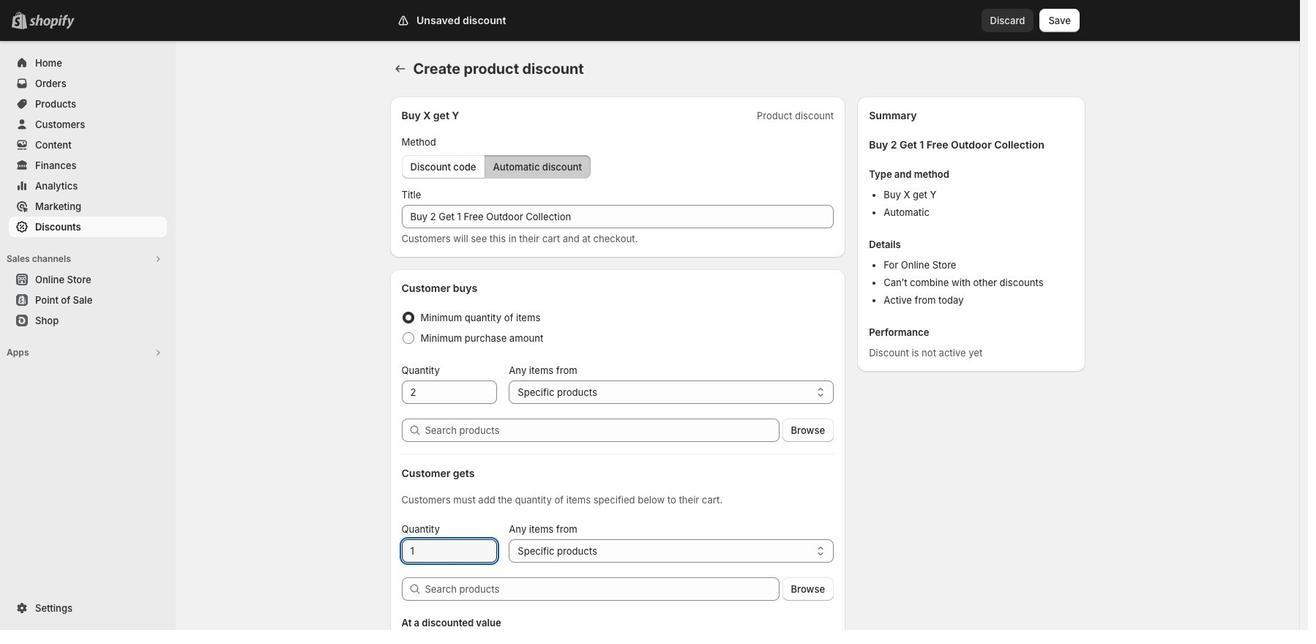 Task type: vqa. For each thing, say whether or not it's contained in the screenshot.
first Search products text field from the top of the page
yes



Task type: locate. For each thing, give the bounding box(es) containing it.
None text field
[[402, 540, 498, 563]]

Search products text field
[[425, 419, 780, 442], [425, 578, 780, 601]]

0 vertical spatial search products text field
[[425, 419, 780, 442]]

shopify image
[[29, 15, 75, 29]]

2 search products text field from the top
[[425, 578, 780, 601]]

1 vertical spatial search products text field
[[425, 578, 780, 601]]

None text field
[[402, 205, 834, 229], [402, 381, 498, 404], [402, 205, 834, 229], [402, 381, 498, 404]]



Task type: describe. For each thing, give the bounding box(es) containing it.
1 search products text field from the top
[[425, 419, 780, 442]]



